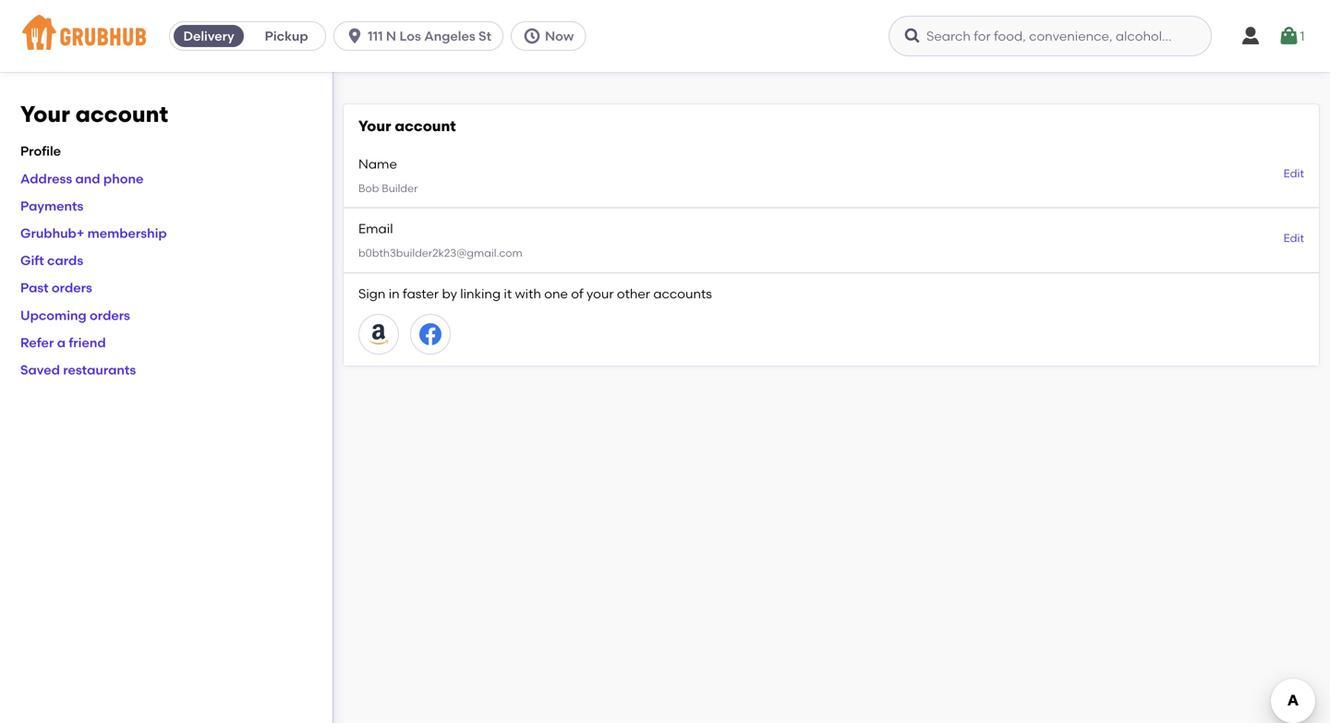 Task type: describe. For each thing, give the bounding box(es) containing it.
n
[[386, 28, 396, 44]]

now
[[545, 28, 574, 44]]

refer a friend link
[[20, 335, 106, 350]]

past
[[20, 280, 49, 296]]

saved restaurants link
[[20, 362, 136, 378]]

svg image inside 1 button
[[1278, 25, 1300, 47]]

orders for past orders
[[52, 280, 92, 296]]

upcoming orders
[[20, 307, 130, 323]]

grubhub+ membership
[[20, 225, 167, 241]]

other
[[617, 286, 650, 302]]

bob
[[358, 182, 379, 195]]

gift cards
[[20, 253, 83, 268]]

of
[[571, 286, 583, 302]]

111
[[368, 28, 383, 44]]

profile link
[[20, 143, 61, 159]]

b0bth3builder2k23@gmail.com
[[358, 247, 523, 260]]

address and phone link
[[20, 171, 143, 186]]

pickup button
[[248, 21, 325, 51]]

pickup
[[265, 28, 308, 44]]

in
[[389, 286, 400, 302]]

delivery
[[183, 28, 234, 44]]

address and phone
[[20, 171, 143, 186]]

by
[[442, 286, 457, 302]]

111 n los angeles st
[[368, 28, 491, 44]]

past orders link
[[20, 280, 92, 296]]

now button
[[511, 21, 593, 51]]

edit for email
[[1284, 232, 1304, 245]]

orders for upcoming orders
[[90, 307, 130, 323]]

bob builder
[[358, 182, 418, 195]]

name
[[358, 156, 397, 172]]

address
[[20, 171, 72, 186]]

0 horizontal spatial svg image
[[903, 27, 922, 45]]

payments link
[[20, 198, 83, 214]]

upcoming
[[20, 307, 87, 323]]

grubhub+
[[20, 225, 84, 241]]

email
[[358, 221, 393, 237]]

accounts
[[653, 286, 712, 302]]

los
[[399, 28, 421, 44]]

Search for food, convenience, alcohol... search field
[[889, 16, 1212, 56]]

and
[[75, 171, 100, 186]]

gift
[[20, 253, 44, 268]]

account inside form
[[395, 117, 456, 135]]

svg image for 111 n los angeles st
[[346, 27, 364, 45]]

builder
[[382, 182, 418, 195]]

svg image for now
[[523, 27, 541, 45]]

membership
[[87, 225, 167, 241]]

your account form
[[344, 104, 1319, 366]]

upcoming orders link
[[20, 307, 130, 323]]



Task type: locate. For each thing, give the bounding box(es) containing it.
2 edit from the top
[[1284, 232, 1304, 245]]

1 horizontal spatial svg image
[[1240, 25, 1262, 47]]

one
[[544, 286, 568, 302]]

111 n los angeles st button
[[334, 21, 511, 51]]

edit for name
[[1284, 167, 1304, 180]]

1 button
[[1278, 19, 1305, 53]]

1 vertical spatial edit
[[1284, 232, 1304, 245]]

sign in faster by linking it with one of your other accounts
[[358, 286, 712, 302]]

account up phone
[[75, 101, 168, 127]]

login with facebook image
[[419, 324, 442, 346]]

linking
[[460, 286, 501, 302]]

past orders
[[20, 280, 92, 296]]

your inside form
[[358, 117, 391, 135]]

cards
[[47, 253, 83, 268]]

refer
[[20, 335, 54, 350]]

1 horizontal spatial your
[[358, 117, 391, 135]]

1
[[1300, 28, 1305, 44]]

your
[[587, 286, 614, 302]]

1 vertical spatial edit button
[[1284, 231, 1304, 247]]

1 horizontal spatial svg image
[[523, 27, 541, 45]]

sign
[[358, 286, 386, 302]]

it
[[504, 286, 512, 302]]

1 horizontal spatial account
[[395, 117, 456, 135]]

0 horizontal spatial svg image
[[346, 27, 364, 45]]

your account
[[20, 101, 168, 127], [358, 117, 456, 135]]

account up name
[[395, 117, 456, 135]]

svg image
[[1240, 25, 1262, 47], [1278, 25, 1300, 47], [903, 27, 922, 45]]

angeles
[[424, 28, 475, 44]]

orders up the upcoming orders 'link'
[[52, 280, 92, 296]]

0 horizontal spatial your account
[[20, 101, 168, 127]]

restaurants
[[63, 362, 136, 378]]

edit button for name
[[1284, 166, 1304, 182]]

2 horizontal spatial svg image
[[1278, 25, 1300, 47]]

st
[[479, 28, 491, 44]]

with
[[515, 286, 541, 302]]

refer a friend
[[20, 335, 106, 350]]

1 vertical spatial orders
[[90, 307, 130, 323]]

account
[[75, 101, 168, 127], [395, 117, 456, 135]]

0 vertical spatial orders
[[52, 280, 92, 296]]

0 horizontal spatial account
[[75, 101, 168, 127]]

delivery button
[[170, 21, 248, 51]]

edit button
[[1284, 166, 1304, 182], [1284, 231, 1304, 247]]

svg image left now
[[523, 27, 541, 45]]

1 edit button from the top
[[1284, 166, 1304, 182]]

1 edit from the top
[[1284, 167, 1304, 180]]

your up the profile
[[20, 101, 70, 127]]

saved
[[20, 362, 60, 378]]

edit
[[1284, 167, 1304, 180], [1284, 232, 1304, 245]]

1 svg image from the left
[[346, 27, 364, 45]]

2 edit button from the top
[[1284, 231, 1304, 247]]

a
[[57, 335, 66, 350]]

orders up friend
[[90, 307, 130, 323]]

your
[[20, 101, 70, 127], [358, 117, 391, 135]]

your account up and
[[20, 101, 168, 127]]

saved restaurants
[[20, 362, 136, 378]]

2 svg image from the left
[[523, 27, 541, 45]]

edit button for email
[[1284, 231, 1304, 247]]

svg image inside 111 n los angeles st button
[[346, 27, 364, 45]]

gift cards link
[[20, 253, 83, 268]]

login with amazon image
[[368, 324, 390, 346]]

svg image inside the now button
[[523, 27, 541, 45]]

main navigation navigation
[[0, 0, 1330, 72]]

svg image left 111
[[346, 27, 364, 45]]

0 horizontal spatial your
[[20, 101, 70, 127]]

profile
[[20, 143, 61, 159]]

0 vertical spatial edit button
[[1284, 166, 1304, 182]]

friend
[[69, 335, 106, 350]]

your account inside form
[[358, 117, 456, 135]]

orders
[[52, 280, 92, 296], [90, 307, 130, 323]]

your up name
[[358, 117, 391, 135]]

0 vertical spatial edit
[[1284, 167, 1304, 180]]

faster
[[403, 286, 439, 302]]

grubhub+ membership link
[[20, 225, 167, 241]]

svg image
[[346, 27, 364, 45], [523, 27, 541, 45]]

your account up name
[[358, 117, 456, 135]]

1 horizontal spatial your account
[[358, 117, 456, 135]]

phone
[[103, 171, 143, 186]]

payments
[[20, 198, 83, 214]]



Task type: vqa. For each thing, say whether or not it's contained in the screenshot.
topmost orders
yes



